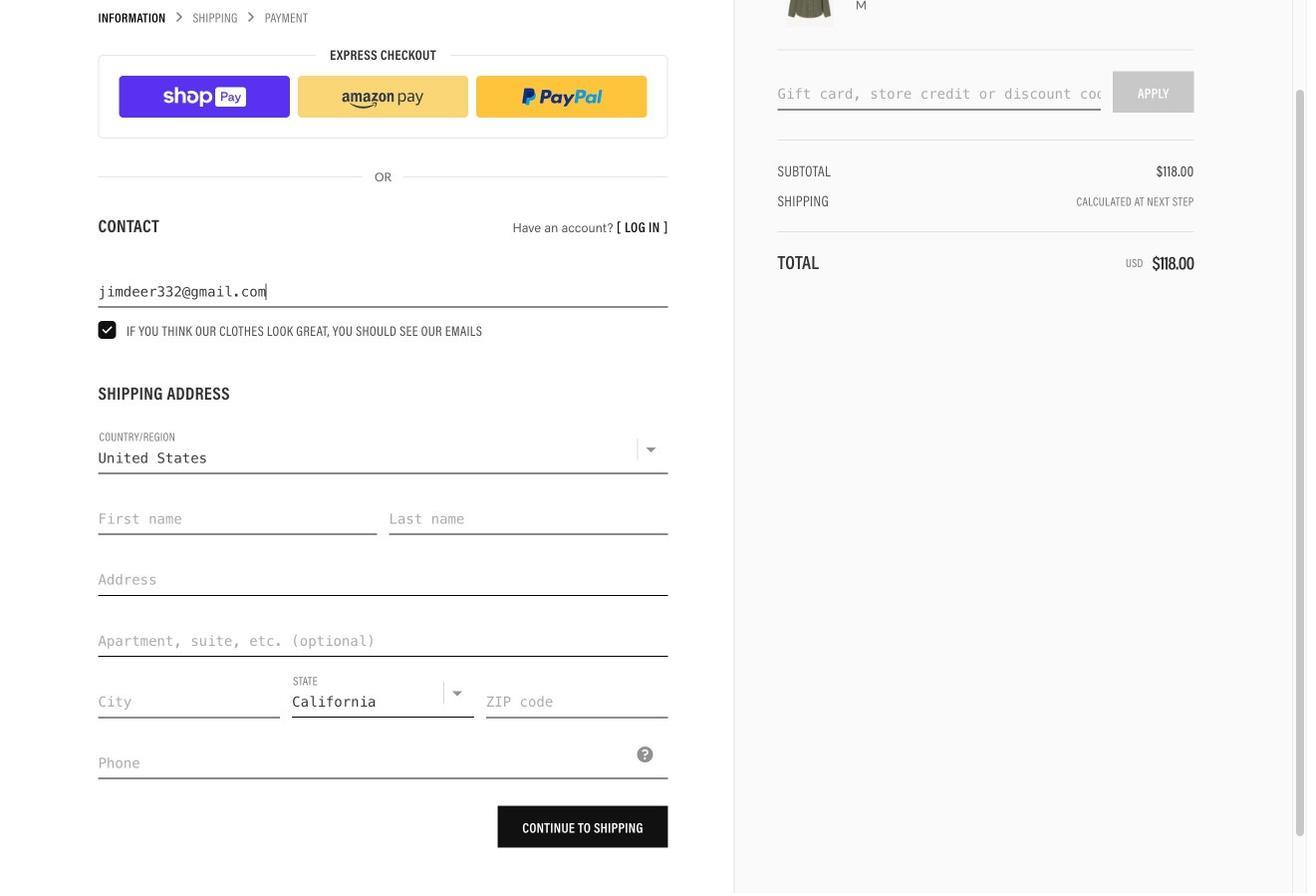 Task type: describe. For each thing, give the bounding box(es) containing it.
Last name text field
[[389, 486, 668, 535]]

First name text field
[[98, 486, 377, 535]]

0 vertical spatial list
[[98, 11, 668, 24]]

0 horizontal spatial svg image
[[246, 12, 256, 22]]

1 horizontal spatial svg image
[[1037, 43, 1049, 55]]

Address text field
[[98, 547, 668, 596]]

Email email field
[[98, 259, 668, 308]]

Phone telephone field
[[98, 730, 668, 779]]

more information image
[[638, 747, 654, 763]]

product flat image
[[786, 0, 834, 27]]



Task type: vqa. For each thing, say whether or not it's contained in the screenshot.
First name text box
yes



Task type: locate. For each thing, give the bounding box(es) containing it.
ZIP code text field
[[486, 669, 668, 718]]

1 vertical spatial list
[[119, 76, 647, 118]]

Gift card, store credit or discount code text field
[[778, 71, 1102, 110]]

svg image
[[246, 12, 256, 22], [1037, 43, 1049, 55]]

None checkbox
[[98, 321, 116, 339]]

svg image
[[174, 12, 184, 22]]

Apartment, suite, etc. (optional) text field
[[98, 608, 668, 657]]

0 vertical spatial svg image
[[246, 12, 256, 22]]

list
[[98, 11, 668, 24], [119, 76, 647, 118]]

1 vertical spatial svg image
[[1037, 43, 1049, 55]]

City text field
[[98, 669, 280, 718]]



